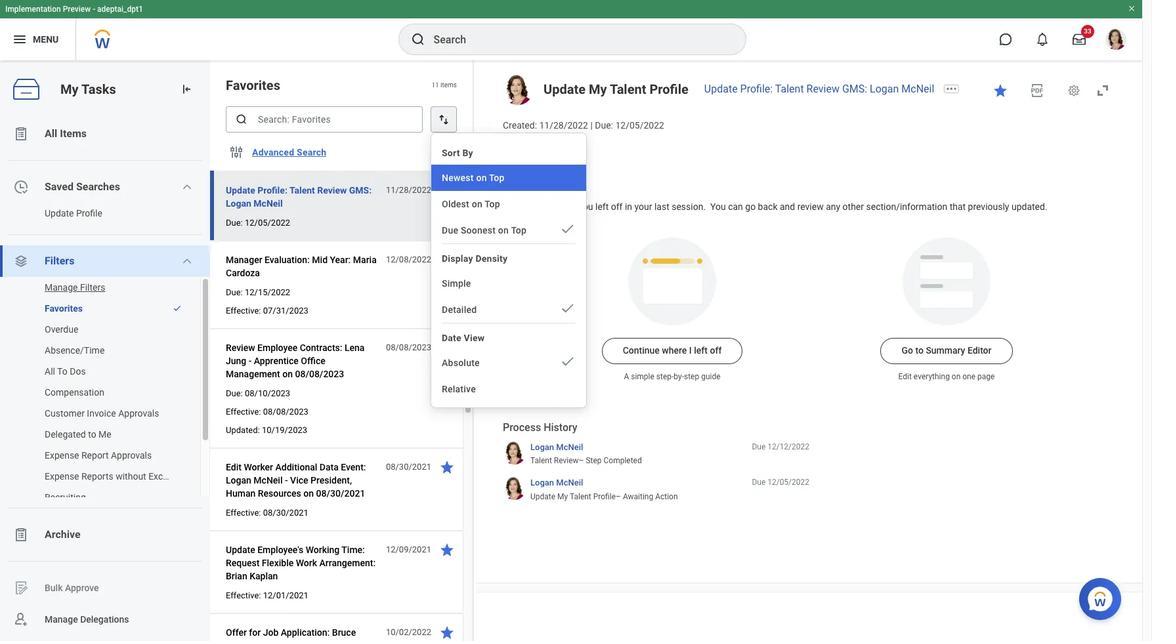 Task type: vqa. For each thing, say whether or not it's contained in the screenshot.
The ... for Workforce Mix element
no



Task type: locate. For each thing, give the bounding box(es) containing it.
0 vertical spatial filters
[[45, 255, 74, 267]]

star image
[[993, 83, 1009, 99], [439, 340, 455, 356], [439, 460, 455, 475]]

00276
[[311, 641, 337, 642]]

gear image
[[1068, 84, 1081, 97]]

on
[[476, 173, 487, 183], [472, 199, 483, 209], [498, 225, 509, 236], [283, 369, 293, 380], [952, 373, 961, 382], [304, 489, 314, 499]]

1 logan mcneil from the top
[[531, 443, 583, 452]]

filters inside button
[[80, 282, 105, 293]]

without
[[116, 472, 146, 482]]

1 expense from the top
[[45, 451, 79, 461]]

menu
[[33, 34, 59, 44]]

left right i
[[694, 346, 708, 356]]

top inside "oldest on top" "button"
[[485, 199, 500, 209]]

edit left worker
[[226, 462, 242, 473]]

star image up oldest
[[439, 183, 455, 198]]

review
[[807, 83, 840, 95], [317, 185, 347, 196], [226, 343, 255, 353], [554, 457, 579, 466]]

check image inside due soonest on top button
[[560, 221, 576, 237]]

0 horizontal spatial 08/30/2021
[[263, 508, 309, 518]]

1 vertical spatial logan mcneil
[[531, 478, 583, 488]]

1 vertical spatial update profile: talent review gms: logan mcneil
[[226, 185, 372, 209]]

soonest
[[461, 225, 496, 236]]

expense down delegated
[[45, 451, 79, 461]]

a
[[624, 373, 629, 382]]

due for due soonest on top
[[442, 225, 459, 236]]

where down back
[[552, 201, 577, 212]]

4 star image from the top
[[439, 625, 455, 641]]

0 horizontal spatial edit
[[226, 462, 242, 473]]

08/30/2021 inside edit worker additional data event: logan mcneil - vice president, human resources on 08/30/2021
[[316, 489, 365, 499]]

1 check image from the top
[[560, 221, 576, 237]]

view printable version (pdf) image
[[1030, 83, 1046, 99]]

1 vertical spatial where
[[662, 346, 687, 356]]

expense reports without exceptions button
[[0, 466, 193, 487]]

2 all from the top
[[45, 366, 55, 377]]

- right preview
[[93, 5, 95, 14]]

all items button
[[0, 118, 210, 150]]

maria
[[353, 255, 377, 265]]

manage inside button
[[45, 282, 78, 293]]

manage for manage filters
[[45, 282, 78, 293]]

08/30/2021 down resources
[[263, 508, 309, 518]]

1 vertical spatial all
[[45, 366, 55, 377]]

0 vertical spatial profile:
[[741, 83, 773, 95]]

1 vertical spatial top
[[485, 199, 500, 209]]

customer invoice approvals
[[45, 408, 159, 419]]

0 vertical spatial manage
[[45, 282, 78, 293]]

due down due 12/12/2022
[[752, 478, 766, 488]]

0 vertical spatial edit
[[899, 373, 912, 382]]

manage up "favorites" button
[[45, 282, 78, 293]]

logan mcneil button
[[531, 442, 583, 453], [531, 478, 583, 489]]

compensation
[[45, 387, 104, 398]]

2 horizontal spatial my
[[589, 81, 607, 97]]

2 expense from the top
[[45, 472, 79, 482]]

1 effective: from the top
[[226, 306, 261, 316]]

0 vertical spatial left
[[596, 201, 609, 212]]

0 horizontal spatial my
[[60, 81, 79, 97]]

top down this at top
[[511, 225, 527, 236]]

0 vertical spatial top
[[489, 173, 505, 183]]

1 vertical spatial favorites
[[45, 303, 83, 314]]

0 vertical spatial search image
[[410, 32, 426, 47]]

this
[[523, 201, 540, 212]]

due down oldest
[[442, 225, 459, 236]]

transformation import image
[[180, 83, 193, 96]]

12/05/2022
[[616, 120, 665, 131], [245, 218, 290, 228], [768, 478, 810, 488]]

1 horizontal spatial my
[[558, 492, 568, 502]]

on right soonest
[[498, 225, 509, 236]]

go to summary editor
[[902, 346, 992, 356]]

left right you on the right of page
[[596, 201, 609, 212]]

on down apprentice
[[283, 369, 293, 380]]

1 horizontal spatial favorites
[[226, 77, 280, 93]]

1 horizontal spatial check image
[[560, 354, 576, 370]]

human
[[226, 489, 256, 499]]

list
[[0, 118, 210, 636], [0, 277, 210, 508]]

close environment banner image
[[1128, 5, 1136, 12]]

1 vertical spatial to
[[88, 430, 96, 440]]

to inside 'my tasks' element
[[88, 430, 96, 440]]

08/08/2023 left date
[[386, 343, 431, 353]]

3 star image from the top
[[439, 542, 455, 558]]

top
[[489, 173, 505, 183], [485, 199, 500, 209], [511, 225, 527, 236]]

all left 'to'
[[45, 366, 55, 377]]

0 vertical spatial star image
[[993, 83, 1009, 99]]

all left 'items'
[[45, 127, 57, 140]]

check image
[[173, 304, 182, 313], [560, 354, 576, 370]]

update my talent profile – awaiting action
[[531, 492, 678, 502]]

2 vertical spatial 08/30/2021
[[263, 508, 309, 518]]

welcome
[[503, 184, 547, 196]]

brian
[[226, 571, 247, 582]]

due
[[442, 225, 459, 236], [752, 443, 766, 452], [752, 478, 766, 488]]

12/05/2022 up evaluation:
[[245, 218, 290, 228]]

edit inside edit worker additional data event: logan mcneil - vice president, human resources on 08/30/2021
[[226, 462, 242, 473]]

left inside continue where i left off button
[[694, 346, 708, 356]]

0 horizontal spatial where
[[552, 201, 577, 212]]

1 vertical spatial search image
[[235, 113, 248, 126]]

2 horizontal spatial profile
[[650, 81, 689, 97]]

0 vertical spatial favorites
[[226, 77, 280, 93]]

bulk approve link
[[0, 573, 210, 604]]

2 vertical spatial top
[[511, 225, 527, 236]]

menu banner
[[0, 0, 1143, 60]]

4 effective: from the top
[[226, 591, 261, 601]]

- inside menu banner
[[93, 5, 95, 14]]

1 horizontal spatial gms:
[[843, 83, 868, 95]]

check image down the simple button
[[560, 301, 576, 317]]

all
[[45, 127, 57, 140], [45, 366, 55, 377]]

top for newest on top
[[489, 173, 505, 183]]

menu
[[431, 139, 586, 403]]

update profile: talent review gms: logan mcneil link
[[705, 83, 935, 95]]

– left awaiting
[[616, 492, 621, 502]]

star image up simple
[[439, 252, 455, 268]]

filters inside dropdown button
[[45, 255, 74, 267]]

clipboard image
[[13, 527, 29, 543]]

2 vertical spatial 12/05/2022
[[768, 478, 810, 488]]

off right i
[[710, 346, 722, 356]]

2 horizontal spatial 08/30/2021
[[386, 462, 431, 472]]

- inside edit worker additional data event: logan mcneil - vice president, human resources on 08/30/2021
[[285, 475, 288, 486]]

edit for edit worker additional data event: logan mcneil - vice president, human resources on 08/30/2021
[[226, 462, 242, 473]]

1 list from the top
[[0, 118, 210, 636]]

expense for expense report approvals
[[45, 451, 79, 461]]

1 vertical spatial 08/08/2023
[[295, 369, 344, 380]]

3 effective: from the top
[[226, 508, 261, 518]]

due: up 'manager'
[[226, 218, 243, 228]]

due for due 12/05/2022
[[752, 478, 766, 488]]

r-
[[302, 641, 311, 642]]

inbox large image
[[1073, 33, 1086, 46]]

due: 08/10/2023
[[226, 389, 290, 399]]

0 vertical spatial due
[[442, 225, 459, 236]]

1 vertical spatial 12/05/2022
[[245, 218, 290, 228]]

profile: inside update profile: talent review gms: logan mcneil
[[258, 185, 288, 196]]

update profile: talent review gms: logan mcneil
[[705, 83, 935, 95], [226, 185, 372, 209]]

1 horizontal spatial search image
[[410, 32, 426, 47]]

08/30/2021 right event:
[[386, 462, 431, 472]]

logan mcneil button down talent review – step completed
[[531, 478, 583, 489]]

0 vertical spatial expense
[[45, 451, 79, 461]]

review employee contracts: lena jung - apprentice office management on 08/08/2023 button
[[226, 340, 379, 382]]

1 horizontal spatial 11/28/2022
[[539, 120, 588, 131]]

08/08/2023 down 'office'
[[295, 369, 344, 380]]

0 vertical spatial where
[[552, 201, 577, 212]]

0 vertical spatial 12/05/2022
[[616, 120, 665, 131]]

delegated to me
[[45, 430, 111, 440]]

12/05/2022 inside process history region
[[768, 478, 810, 488]]

due left 12/12/2022 at the right of the page
[[752, 443, 766, 452]]

1 vertical spatial manage
[[45, 614, 78, 625]]

0 horizontal spatial profile
[[76, 208, 102, 219]]

where
[[552, 201, 577, 212], [662, 346, 687, 356]]

star image for update profile: talent review gms: logan mcneil
[[439, 183, 455, 198]]

my
[[60, 81, 79, 97], [589, 81, 607, 97], [558, 492, 568, 502]]

0 horizontal spatial update profile: talent review gms: logan mcneil
[[226, 185, 372, 209]]

2 vertical spatial profile
[[594, 492, 616, 502]]

any
[[826, 201, 841, 212]]

- left vice
[[285, 475, 288, 486]]

top up "oldest on top" "button"
[[489, 173, 505, 183]]

0 horizontal spatial favorites
[[45, 303, 83, 314]]

items
[[60, 127, 87, 140]]

cardoza
[[226, 268, 260, 278]]

filters
[[45, 255, 74, 267], [80, 282, 105, 293]]

2 vertical spatial due
[[752, 478, 766, 488]]

configure image
[[229, 144, 244, 160]]

0 horizontal spatial 12/05/2022
[[245, 218, 290, 228]]

0 vertical spatial check image
[[560, 221, 576, 237]]

1 vertical spatial off
[[710, 346, 722, 356]]

logan mcneil down talent review – step completed
[[531, 478, 583, 488]]

2 manage from the top
[[45, 614, 78, 625]]

1 manage from the top
[[45, 282, 78, 293]]

fullscreen image
[[1095, 83, 1111, 99]]

arrangement:
[[320, 558, 376, 569]]

due 12/05/2022
[[752, 478, 810, 488]]

0 vertical spatial approvals
[[118, 408, 159, 419]]

11/28/2022 inside item list element
[[386, 185, 431, 195]]

1 vertical spatial check image
[[560, 301, 576, 317]]

0 vertical spatial to
[[916, 346, 924, 356]]

1 vertical spatial 08/30/2021
[[316, 489, 365, 499]]

to right go
[[916, 346, 924, 356]]

step-
[[657, 373, 674, 382]]

2 effective: from the top
[[226, 407, 261, 417]]

employee's
[[258, 545, 304, 556]]

check image
[[560, 221, 576, 237], [560, 301, 576, 317]]

review inside review employee contracts: lena jung - apprentice office management on 08/08/2023
[[226, 343, 255, 353]]

detailed button
[[431, 297, 586, 323]]

1 horizontal spatial –
[[616, 492, 621, 502]]

manage delegations link
[[0, 604, 210, 636]]

star image for edit worker additional data event: logan mcneil - vice president, human resources on 08/30/2021
[[439, 460, 455, 475]]

check image inside absolute button
[[560, 354, 576, 370]]

check image down back
[[560, 221, 576, 237]]

1 vertical spatial -
[[249, 356, 252, 366]]

my left tasks at the left of the page
[[60, 81, 79, 97]]

manage down the bulk
[[45, 614, 78, 625]]

check image for detailed
[[560, 301, 576, 317]]

2 horizontal spatial -
[[285, 475, 288, 486]]

12/15/2022
[[245, 288, 290, 298]]

1 vertical spatial left
[[694, 346, 708, 356]]

offer for job application: bruce duarte (referral) ‎- r-00276 cal button
[[226, 625, 379, 642]]

off inside button
[[710, 346, 722, 356]]

11/28/2022
[[539, 120, 588, 131], [386, 185, 431, 195]]

my inside process history region
[[558, 492, 568, 502]]

top inside newest on top button
[[489, 173, 505, 183]]

oldest on top button
[[431, 191, 586, 217]]

employee's photo (logan mcneil) image
[[503, 75, 533, 105]]

0 horizontal spatial filters
[[45, 255, 74, 267]]

0 horizontal spatial gms:
[[349, 185, 372, 196]]

approve
[[65, 583, 99, 593]]

off left in
[[611, 201, 623, 212]]

filters up manage filters
[[45, 255, 74, 267]]

12/05/2022 down update my talent profile
[[616, 120, 665, 131]]

archive
[[45, 529, 81, 541]]

chevron down image
[[182, 256, 193, 267]]

33 button
[[1065, 25, 1095, 54]]

2 list from the top
[[0, 277, 210, 508]]

go to summary editor button
[[881, 338, 1013, 365]]

2 logan mcneil button from the top
[[531, 478, 583, 489]]

1 logan mcneil button from the top
[[531, 442, 583, 453]]

08/08/2023 up 10/19/2023
[[263, 407, 309, 417]]

1 vertical spatial 11/28/2022
[[386, 185, 431, 195]]

update inside process history region
[[531, 492, 556, 502]]

12/05/2022 for due: 12/05/2022
[[245, 218, 290, 228]]

approvals up without
[[111, 451, 152, 461]]

off inside welcome back this is where you left off in your last session.  you can go back and review any other section/information that previously updated.
[[611, 201, 623, 212]]

on inside review employee contracts: lena jung - apprentice office management on 08/08/2023
[[283, 369, 293, 380]]

effective: 08/30/2021
[[226, 508, 309, 518]]

filters up "favorites" button
[[80, 282, 105, 293]]

1 horizontal spatial update profile: talent review gms: logan mcneil
[[705, 83, 935, 95]]

0 vertical spatial all
[[45, 127, 57, 140]]

search image
[[410, 32, 426, 47], [235, 113, 248, 126]]

1 vertical spatial –
[[616, 492, 621, 502]]

logan mcneil button down history
[[531, 442, 583, 453]]

12/05/2022 down 12/12/2022 at the right of the page
[[768, 478, 810, 488]]

star image right the 12/09/2021
[[439, 542, 455, 558]]

relative
[[442, 384, 476, 395]]

1 vertical spatial gms:
[[349, 185, 372, 196]]

effective:
[[226, 306, 261, 316], [226, 407, 261, 417], [226, 508, 261, 518], [226, 591, 261, 601]]

(referral)
[[256, 641, 295, 642]]

update inside 'my tasks' element
[[45, 208, 74, 219]]

where left i
[[662, 346, 687, 356]]

1 horizontal spatial edit
[[899, 373, 912, 382]]

due inside button
[[442, 225, 459, 236]]

0 horizontal spatial -
[[93, 5, 95, 14]]

item list element
[[210, 60, 474, 642]]

1 vertical spatial edit
[[226, 462, 242, 473]]

0 vertical spatial profile
[[650, 81, 689, 97]]

edit down go
[[899, 373, 912, 382]]

1 horizontal spatial profile
[[594, 492, 616, 502]]

profile for update my talent profile – awaiting action
[[594, 492, 616, 502]]

effective: down human
[[226, 508, 261, 518]]

2 logan mcneil from the top
[[531, 478, 583, 488]]

effective: down due: 12/15/2022
[[226, 306, 261, 316]]

mcneil inside edit worker additional data event: logan mcneil - vice president, human resources on 08/30/2021
[[254, 475, 283, 486]]

0 horizontal spatial –
[[579, 457, 584, 466]]

08/30/2021 down president,
[[316, 489, 365, 499]]

favorites inside item list element
[[226, 77, 280, 93]]

0 horizontal spatial left
[[596, 201, 609, 212]]

talent
[[610, 81, 647, 97], [775, 83, 804, 95], [290, 185, 315, 196], [531, 457, 552, 466], [570, 492, 592, 502]]

talent inside update profile: talent review gms: logan mcneil
[[290, 185, 315, 196]]

approvals right the invoice
[[118, 408, 159, 419]]

0 horizontal spatial check image
[[173, 304, 182, 313]]

0 vertical spatial logan mcneil
[[531, 443, 583, 452]]

0 horizontal spatial 11/28/2022
[[386, 185, 431, 195]]

my up '|'
[[589, 81, 607, 97]]

expense report approvals
[[45, 451, 152, 461]]

review inside process history region
[[554, 457, 579, 466]]

0 vertical spatial 11/28/2022
[[539, 120, 588, 131]]

logan mcneil button for review
[[531, 442, 583, 453]]

profile
[[650, 81, 689, 97], [76, 208, 102, 219], [594, 492, 616, 502]]

2 vertical spatial star image
[[439, 460, 455, 475]]

1 vertical spatial star image
[[439, 340, 455, 356]]

- up the management at the left bottom of the page
[[249, 356, 252, 366]]

my down talent review – step completed
[[558, 492, 568, 502]]

oldest on top
[[442, 199, 500, 209]]

favorites inside button
[[45, 303, 83, 314]]

1 vertical spatial profile
[[76, 208, 102, 219]]

star image
[[439, 183, 455, 198], [439, 252, 455, 268], [439, 542, 455, 558], [439, 625, 455, 641]]

due for due 12/12/2022
[[752, 443, 766, 452]]

on down vice
[[304, 489, 314, 499]]

due: down cardoza
[[226, 288, 243, 298]]

absolute button
[[431, 350, 586, 376]]

mcneil inside update profile: talent review gms: logan mcneil
[[254, 198, 283, 209]]

continue where i left off
[[623, 346, 722, 356]]

0 vertical spatial update profile: talent review gms: logan mcneil
[[705, 83, 935, 95]]

work
[[296, 558, 317, 569]]

jung
[[226, 356, 246, 366]]

star image right 10/02/2022 at the left bottom of page
[[439, 625, 455, 641]]

– left step
[[579, 457, 584, 466]]

all to dos
[[45, 366, 86, 377]]

top up 'due soonest on top'
[[485, 199, 500, 209]]

expense up recruiting
[[45, 472, 79, 482]]

effective: up updated:
[[226, 407, 261, 417]]

logan mcneil down history
[[531, 443, 583, 452]]

due: down the management at the left bottom of the page
[[226, 389, 243, 399]]

continue where i left off button
[[602, 338, 743, 365]]

list containing manage filters
[[0, 277, 210, 508]]

section/information
[[867, 201, 948, 212]]

vice
[[290, 475, 308, 486]]

2 vertical spatial -
[[285, 475, 288, 486]]

12/05/2022 inside item list element
[[245, 218, 290, 228]]

11
[[432, 82, 439, 89]]

edit for edit everything on one page
[[899, 373, 912, 382]]

on right oldest
[[472, 199, 483, 209]]

0 horizontal spatial off
[[611, 201, 623, 212]]

0 vertical spatial logan mcneil button
[[531, 442, 583, 453]]

0 horizontal spatial profile:
[[258, 185, 288, 196]]

0 vertical spatial –
[[579, 457, 584, 466]]

1 vertical spatial profile:
[[258, 185, 288, 196]]

profile inside button
[[76, 208, 102, 219]]

1 horizontal spatial to
[[916, 346, 924, 356]]

logan mcneil button for my
[[531, 478, 583, 489]]

continue
[[623, 346, 660, 356]]

2 star image from the top
[[439, 252, 455, 268]]

profile inside process history region
[[594, 492, 616, 502]]

1 horizontal spatial left
[[694, 346, 708, 356]]

user plus image
[[13, 612, 29, 628]]

check image inside detailed button
[[560, 301, 576, 317]]

1 vertical spatial check image
[[560, 354, 576, 370]]

due: 12/05/2022
[[226, 218, 290, 228]]

1 vertical spatial approvals
[[111, 451, 152, 461]]

0 vertical spatial -
[[93, 5, 95, 14]]

1 vertical spatial due
[[752, 443, 766, 452]]

2 check image from the top
[[560, 301, 576, 317]]

top inside due soonest on top button
[[511, 225, 527, 236]]

due: for manager evaluation: mid year: maria cardoza
[[226, 288, 243, 298]]

to left me
[[88, 430, 96, 440]]

1 horizontal spatial 12/05/2022
[[616, 120, 665, 131]]

action
[[656, 492, 678, 502]]

0 horizontal spatial to
[[88, 430, 96, 440]]

0 vertical spatial off
[[611, 201, 623, 212]]

simple
[[631, 373, 655, 382]]

effective: down 'brian'
[[226, 591, 261, 601]]

1 all from the top
[[45, 127, 57, 140]]

sort
[[442, 148, 460, 158]]

0 horizontal spatial search image
[[235, 113, 248, 126]]

1 star image from the top
[[439, 183, 455, 198]]



Task type: describe. For each thing, give the bounding box(es) containing it.
my for update my talent profile
[[589, 81, 607, 97]]

0 vertical spatial 08/08/2023
[[386, 343, 431, 353]]

12/12/2022
[[768, 443, 810, 452]]

0 vertical spatial check image
[[173, 304, 182, 313]]

manage delegations
[[45, 614, 129, 625]]

newest
[[442, 173, 474, 183]]

density
[[476, 253, 508, 264]]

view
[[464, 333, 485, 343]]

searches
[[76, 181, 120, 193]]

chevron down image
[[182, 182, 193, 192]]

effective: for effective: 08/08/2023
[[226, 407, 261, 417]]

time:
[[342, 545, 365, 556]]

where inside button
[[662, 346, 687, 356]]

go
[[902, 346, 914, 356]]

Search: Favorites text field
[[226, 106, 423, 133]]

08/10/2023
[[245, 389, 290, 399]]

newest on top button
[[431, 165, 586, 191]]

relative button
[[431, 376, 586, 403]]

to for summary
[[916, 346, 924, 356]]

edit worker additional data event: logan mcneil - vice president, human resources on 08/30/2021
[[226, 462, 366, 499]]

office
[[301, 356, 326, 366]]

reports
[[81, 472, 113, 482]]

10/19/2023
[[262, 426, 307, 435]]

33
[[1084, 28, 1092, 35]]

menu button
[[0, 18, 76, 60]]

update my talent profile
[[544, 81, 689, 97]]

apprentice
[[254, 356, 299, 366]]

saved
[[45, 181, 74, 193]]

my for update my talent profile – awaiting action
[[558, 492, 568, 502]]

08/08/2023 inside review employee contracts: lena jung - apprentice office management on 08/08/2023
[[295, 369, 344, 380]]

top for oldest on top
[[485, 199, 500, 209]]

logan inside update profile: talent review gms: logan mcneil
[[226, 198, 251, 209]]

me
[[99, 430, 111, 440]]

my tasks
[[60, 81, 116, 97]]

my tasks element
[[0, 60, 210, 642]]

i
[[689, 346, 692, 356]]

update profile
[[45, 208, 102, 219]]

manage filters
[[45, 282, 105, 293]]

advanced
[[252, 147, 294, 158]]

can go
[[728, 201, 756, 212]]

due: for review employee contracts: lena jung - apprentice office management on 08/08/2023
[[226, 389, 243, 399]]

items
[[441, 82, 457, 89]]

logan mcneil for my
[[531, 478, 583, 488]]

perspective image
[[13, 253, 29, 269]]

2 vertical spatial 08/08/2023
[[263, 407, 309, 417]]

archive button
[[0, 519, 210, 551]]

process history region
[[503, 421, 810, 507]]

absolute
[[442, 358, 480, 368]]

approvals for customer invoice approvals
[[118, 408, 159, 419]]

approvals for expense report approvals
[[111, 451, 152, 461]]

profile for update my talent profile
[[650, 81, 689, 97]]

for
[[249, 628, 261, 638]]

everything
[[914, 373, 950, 382]]

list containing all items
[[0, 118, 210, 636]]

left inside welcome back this is where you left off in your last session.  you can go back and review any other section/information that previously updated.
[[596, 201, 609, 212]]

in
[[625, 201, 632, 212]]

all for all to dos
[[45, 366, 55, 377]]

due 12/12/2022
[[752, 443, 810, 452]]

check image for due soonest on top
[[560, 221, 576, 237]]

display density
[[442, 253, 508, 264]]

expense for expense reports without exceptions
[[45, 472, 79, 482]]

management
[[226, 369, 280, 380]]

expense reports without exceptions
[[45, 472, 193, 482]]

notifications large image
[[1036, 33, 1049, 46]]

overdue button
[[0, 319, 187, 340]]

invoice
[[87, 408, 116, 419]]

resources
[[258, 489, 301, 499]]

star image for manager evaluation: mid year: maria cardoza
[[439, 252, 455, 268]]

update profile: talent review gms: logan mcneil inside 'button'
[[226, 185, 372, 209]]

to for me
[[88, 430, 96, 440]]

event:
[[341, 462, 366, 473]]

profile logan mcneil image
[[1106, 29, 1127, 53]]

updated: 10/19/2023
[[226, 426, 307, 435]]

- inside review employee contracts: lena jung - apprentice office management on 08/08/2023
[[249, 356, 252, 366]]

effective: for effective: 08/30/2021
[[226, 508, 261, 518]]

mid
[[312, 255, 328, 265]]

all for all items
[[45, 127, 57, 140]]

manage for manage delegations
[[45, 614, 78, 625]]

history
[[544, 422, 578, 434]]

clipboard image
[[13, 126, 29, 142]]

display
[[442, 253, 473, 264]]

07/31/2023
[[263, 306, 309, 316]]

update inside update employee's working time: request flexible work arrangement: brian kaplan
[[226, 545, 255, 556]]

on left 'one'
[[952, 373, 961, 382]]

12/05/2022 for due 12/05/2022
[[768, 478, 810, 488]]

manager evaluation: mid year: maria cardoza
[[226, 255, 377, 278]]

that previously
[[950, 201, 1010, 212]]

application:
[[281, 628, 330, 638]]

session.
[[672, 201, 706, 212]]

12/08/2022
[[386, 255, 431, 265]]

logan mcneil for review
[[531, 443, 583, 452]]

editor
[[968, 346, 992, 356]]

working
[[306, 545, 340, 556]]

job
[[263, 628, 279, 638]]

evaluation:
[[265, 255, 310, 265]]

duarte
[[226, 641, 253, 642]]

employee
[[257, 343, 298, 353]]

on inside edit worker additional data event: logan mcneil - vice president, human resources on 08/30/2021
[[304, 489, 314, 499]]

contracts:
[[300, 343, 342, 353]]

star image for review employee contracts: lena jung - apprentice office management on 08/08/2023
[[439, 340, 455, 356]]

on right newest
[[476, 173, 487, 183]]

manager
[[226, 255, 262, 265]]

rename image
[[13, 581, 29, 596]]

due: for update profile: talent review gms: logan mcneil
[[226, 218, 243, 228]]

on inside "button"
[[472, 199, 483, 209]]

recruiting
[[45, 493, 86, 503]]

saved searches
[[45, 181, 120, 193]]

year:
[[330, 255, 351, 265]]

last
[[655, 201, 670, 212]]

worker
[[244, 462, 273, 473]]

logan inside edit worker additional data event: logan mcneil - vice president, human resources on 08/30/2021
[[226, 475, 251, 486]]

sort image
[[437, 113, 451, 126]]

where inside welcome back this is where you left off in your last session.  you can go back and review any other section/information that previously updated.
[[552, 201, 577, 212]]

is
[[543, 201, 550, 212]]

due: right '|'
[[595, 120, 613, 131]]

effective: for effective: 07/31/2023
[[226, 306, 261, 316]]

12/09/2021
[[386, 545, 431, 555]]

update profile: talent review gms: logan mcneil button
[[226, 183, 379, 211]]

page
[[978, 373, 995, 382]]

completed
[[604, 457, 642, 466]]

all items
[[45, 127, 87, 140]]

update inside update profile: talent review gms: logan mcneil
[[226, 185, 255, 196]]

step
[[684, 373, 700, 382]]

customer
[[45, 408, 85, 419]]

date view
[[442, 333, 485, 343]]

updated:
[[226, 426, 260, 435]]

gms: inside update profile: talent review gms: logan mcneil
[[349, 185, 372, 196]]

flexible
[[262, 558, 294, 569]]

implementation preview -   adeptai_dpt1
[[5, 5, 143, 14]]

Search Workday  search field
[[434, 25, 719, 54]]

justify image
[[12, 32, 28, 47]]

effective: 08/08/2023
[[226, 407, 309, 417]]

star image for update employee's working time: request flexible work arrangement: brian kaplan
[[439, 542, 455, 558]]

1 horizontal spatial profile:
[[741, 83, 773, 95]]

due: 12/15/2022
[[226, 288, 290, 298]]

update profile button
[[0, 203, 197, 224]]

created:
[[503, 120, 537, 131]]

menu containing sort by
[[431, 139, 586, 403]]

effective: for effective: 12/01/2021
[[226, 591, 261, 601]]

kaplan
[[250, 571, 278, 582]]

0 vertical spatial 08/30/2021
[[386, 462, 431, 472]]

update employee's working time: request flexible work arrangement: brian kaplan button
[[226, 542, 379, 584]]

clock check image
[[13, 179, 29, 195]]

updated.
[[1012, 201, 1048, 212]]

0 vertical spatial gms:
[[843, 83, 868, 95]]

review employee contracts: lena jung - apprentice office management on 08/08/2023
[[226, 343, 365, 380]]

and review
[[780, 201, 824, 212]]



